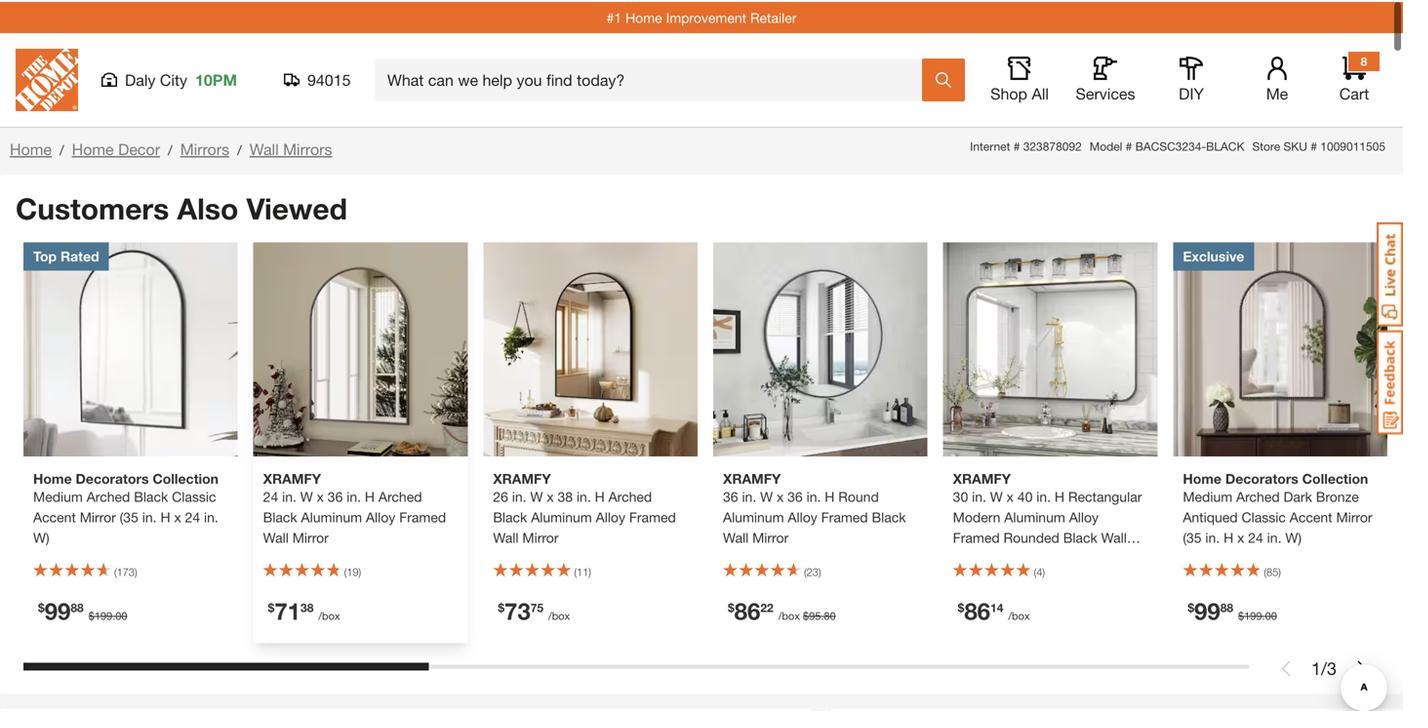 Task type: vqa. For each thing, say whether or not it's contained in the screenshot.
the middle Delivery
no



Task type: describe. For each thing, give the bounding box(es) containing it.
viewed
[[246, 189, 347, 224]]

4
[[1036, 564, 1042, 577]]

( 4 )
[[1034, 564, 1045, 577]]

daly city 10pm
[[125, 69, 237, 87]]

38 inside $ 71 38 /box
[[301, 599, 314, 613]]

8
[[1361, 53, 1367, 66]]

30
[[953, 487, 968, 503]]

top rated
[[33, 246, 99, 262]]

24 inside xramfy 24 in. w x 36 in. h arched black aluminum alloy framed wall mirror
[[263, 487, 278, 503]]

aluminum for 71
[[301, 508, 362, 524]]

/box for $ 86 22 /box $ 95 . 80
[[778, 608, 800, 621]]

$ 73 75 /box
[[498, 595, 570, 623]]

aluminum for 86
[[1004, 508, 1065, 524]]

199 for w)
[[94, 608, 112, 621]]

x for $ 86 14 /box
[[1007, 487, 1014, 503]]

bacsc3234-
[[1135, 138, 1206, 151]]

home link
[[10, 138, 52, 157]]

3
[[1327, 656, 1337, 677]]

19
[[347, 564, 359, 577]]

home decor link
[[72, 138, 160, 157]]

framed for 86
[[953, 528, 1000, 544]]

internet
[[970, 138, 1010, 151]]

86 for $ 86 14 /box
[[964, 595, 990, 623]]

wall for 86
[[723, 528, 749, 544]]

00 for 24
[[1265, 608, 1277, 621]]

shop
[[990, 82, 1027, 101]]

aluminum for 73
[[531, 508, 592, 524]]

99 for medium arched dark bronze antiqued classic accent mirror (35 in. h x 24 in. w)
[[1194, 595, 1220, 623]]

/ right this is the first slide image
[[1321, 656, 1327, 677]]

) for 24 in. w x 36 in. h arched black aluminum alloy framed wall mirror
[[359, 564, 361, 577]]

w for $ 86 14 /box
[[990, 487, 1003, 503]]

black
[[1206, 138, 1244, 151]]

x inside home decorators collection medium arched dark bronze antiqued classic accent mirror (35 in. h x 24 in. w)
[[1237, 528, 1244, 544]]

services button
[[1074, 55, 1137, 101]]

#1
[[606, 8, 622, 24]]

$ 86 14 /box
[[958, 595, 1030, 623]]

( 11 )
[[574, 564, 591, 577]]

x for $ 86 22 /box $ 95 . 80
[[777, 487, 784, 503]]

live chat image
[[1377, 222, 1403, 327]]

me
[[1266, 82, 1288, 101]]

( for xramfy 26 in. w x 38 in. h arched black aluminum alloy framed wall mirror
[[574, 564, 577, 577]]

h for $ 73 75 /box
[[595, 487, 605, 503]]

/box for $ 86 14 /box
[[1008, 608, 1030, 621]]

1 # from the left
[[1013, 138, 1020, 151]]

3 # from the left
[[1311, 138, 1317, 151]]

xramfy 30 in. w x 40 in. h rectangular modern aluminum alloy framed rounded black wall mirror
[[953, 469, 1142, 565]]

75
[[530, 599, 544, 613]]

framed for 73
[[629, 508, 676, 524]]

24 inside home decorators collection medium arched black classic accent mirror (35 in. h x 24 in. w)
[[185, 508, 200, 524]]

alloy for 73
[[596, 508, 625, 524]]

accent inside home decorators collection medium arched black classic accent mirror (35 in. h x 24 in. w)
[[33, 508, 76, 524]]

rectangular
[[1068, 487, 1142, 503]]

xramfy for $ 73 75 /box
[[493, 469, 551, 485]]

wall mirrors link
[[250, 138, 332, 157]]

What can we help you find today? search field
[[387, 58, 921, 99]]

model
[[1090, 138, 1122, 151]]

( for xramfy 30 in. w x 40 in. h rectangular modern aluminum alloy framed rounded black wall mirror
[[1034, 564, 1036, 577]]

80
[[824, 608, 836, 621]]

improvement
[[666, 8, 746, 24]]

$ for 36 in. w x 36 in. h round aluminum alloy framed black wall mirror
[[728, 599, 734, 613]]

94015 button
[[284, 68, 351, 88]]

black inside xramfy 30 in. w x 40 in. h rectangular modern aluminum alloy framed rounded black wall mirror
[[1063, 528, 1097, 544]]

mirror inside "xramfy 36 in. w x 36 in. h round aluminum alloy framed black wall mirror"
[[752, 528, 788, 544]]

antiqued
[[1183, 508, 1238, 524]]

black inside xramfy 26 in. w x 38 in. h arched black aluminum alloy framed wall mirror
[[493, 508, 527, 524]]

$ 86 22 /box $ 95 . 80
[[728, 595, 836, 623]]

xramfy 26 in. w x 38 in. h arched black aluminum alloy framed wall mirror
[[493, 469, 676, 544]]

customers also viewed
[[16, 189, 347, 224]]

mirrors link
[[180, 138, 229, 157]]

collection for classic
[[153, 469, 219, 485]]

w) inside home decorators collection medium arched dark bronze antiqued classic accent mirror (35 in. h x 24 in. w)
[[1285, 528, 1302, 544]]

88 for 24
[[1220, 599, 1233, 613]]

/box for $ 73 75 /box
[[548, 608, 570, 621]]

/ right mirrors link
[[237, 140, 242, 156]]

wall inside xramfy 30 in. w x 40 in. h rectangular modern aluminum alloy framed rounded black wall mirror
[[1101, 528, 1127, 544]]

mirror inside xramfy 30 in. w x 40 in. h rectangular modern aluminum alloy framed rounded black wall mirror
[[953, 548, 989, 565]]

38 inside xramfy 26 in. w x 38 in. h arched black aluminum alloy framed wall mirror
[[558, 487, 573, 503]]

arched inside home decorators collection medium arched dark bronze antiqued classic accent mirror (35 in. h x 24 in. w)
[[1236, 487, 1280, 503]]

99 for medium arched black classic accent mirror (35 in. h x 24 in. w)
[[45, 595, 71, 623]]

xramfy 24 in. w x 36 in. h arched black aluminum alloy framed wall mirror
[[263, 469, 446, 544]]

$ for 26 in. w x 38 in. h arched black aluminum alloy framed wall mirror
[[498, 599, 504, 613]]

me button
[[1246, 55, 1308, 101]]

wall for 73
[[493, 528, 519, 544]]

internet # 323878092 model # bacsc3234-black store sku # 1009011505
[[970, 138, 1385, 151]]

71
[[275, 595, 301, 623]]

top
[[33, 246, 57, 262]]

home decorators collection medium arched black classic accent mirror (35 in. h x 24 in. w)
[[33, 469, 219, 544]]

feedback link image
[[1377, 330, 1403, 435]]

73
[[504, 595, 530, 623]]

$ 99 88 $ 199 . 00 for 24
[[1188, 595, 1277, 623]]

all
[[1032, 82, 1049, 101]]

cart
[[1339, 82, 1369, 101]]

1 mirrors from the left
[[180, 138, 229, 157]]

this is the first slide image
[[1278, 659, 1294, 675]]

. inside '$ 86 22 /box $ 95 . 80'
[[821, 608, 824, 621]]

classic inside home decorators collection medium arched dark bronze antiqued classic accent mirror (35 in. h x 24 in. w)
[[1242, 508, 1286, 524]]

h for $ 71 38 /box
[[365, 487, 375, 503]]

86 for $ 86 22 /box $ 95 . 80
[[734, 595, 760, 623]]

decorators for dark
[[1225, 469, 1298, 485]]

wall right mirrors link
[[250, 138, 279, 157]]

xramfy 36 in. w x 36 in. h round aluminum alloy framed black wall mirror
[[723, 469, 906, 544]]

( 19 )
[[344, 564, 361, 577]]

36 for 71
[[328, 487, 343, 503]]

medium arched dark bronze antiqued classic accent mirror (35 in. h x 24 in. w) image
[[1173, 241, 1387, 455]]

customers
[[16, 189, 169, 224]]

) for 36 in. w x 36 in. h round aluminum alloy framed black wall mirror
[[818, 564, 821, 577]]

shop all
[[990, 82, 1049, 101]]

city
[[160, 69, 187, 87]]

h inside home decorators collection medium arched black classic accent mirror (35 in. h x 24 in. w)
[[160, 508, 170, 524]]

) for 30 in. w x 40 in. h rectangular modern aluminum alloy framed rounded black wall mirror
[[1042, 564, 1045, 577]]

home for wall
[[10, 138, 52, 157]]

23
[[807, 564, 818, 577]]

h inside home decorators collection medium arched dark bronze antiqued classic accent mirror (35 in. h x 24 in. w)
[[1224, 528, 1233, 544]]

daly
[[125, 69, 156, 87]]

mirror inside home decorators collection medium arched black classic accent mirror (35 in. h x 24 in. w)
[[80, 508, 116, 524]]

94015
[[307, 69, 351, 87]]

22
[[760, 599, 773, 613]]

30 in. w x 40 in. h rectangular modern aluminum alloy framed rounded black wall mirror image
[[943, 241, 1157, 455]]

( 23 )
[[804, 564, 821, 577]]

) for medium arched dark bronze antiqued classic accent mirror (35 in. h x 24 in. w)
[[1278, 564, 1281, 577]]

home for accent
[[33, 469, 72, 485]]

. for h
[[112, 608, 115, 621]]

the home depot logo image
[[16, 47, 78, 109]]

h for $ 86 14 /box
[[1055, 487, 1065, 503]]

sku
[[1283, 138, 1307, 151]]

(35 inside home decorators collection medium arched dark bronze antiqued classic accent mirror (35 in. h x 24 in. w)
[[1183, 528, 1202, 544]]

) for 26 in. w x 38 in. h arched black aluminum alloy framed wall mirror
[[589, 564, 591, 577]]

24 inside home decorators collection medium arched dark bronze antiqued classic accent mirror (35 in. h x 24 in. w)
[[1248, 528, 1263, 544]]

10pm
[[195, 69, 237, 87]]



Task type: locate. For each thing, give the bounding box(es) containing it.
h for $ 86 22 /box $ 95 . 80
[[825, 487, 835, 503]]

xramfy for $ 86 14 /box
[[953, 469, 1011, 485]]

85
[[1266, 564, 1278, 577]]

h
[[365, 487, 375, 503], [595, 487, 605, 503], [825, 487, 835, 503], [1055, 487, 1065, 503], [160, 508, 170, 524], [1224, 528, 1233, 544]]

wall inside xramfy 26 in. w x 38 in. h arched black aluminum alloy framed wall mirror
[[493, 528, 519, 544]]

0 horizontal spatial 24
[[185, 508, 200, 524]]

aluminum inside "xramfy 36 in. w x 36 in. h round aluminum alloy framed black wall mirror"
[[723, 508, 784, 524]]

( for xramfy 36 in. w x 36 in. h round aluminum alloy framed black wall mirror
[[804, 564, 807, 577]]

$ inside $ 86 14 /box
[[958, 599, 964, 613]]

$ inside $ 73 75 /box
[[498, 599, 504, 613]]

4 xramfy from the left
[[953, 469, 1011, 485]]

2 aluminum from the left
[[531, 508, 592, 524]]

173
[[117, 564, 135, 577]]

( down xramfy 24 in. w x 36 in. h arched black aluminum alloy framed wall mirror
[[344, 564, 347, 577]]

1 vertical spatial 38
[[301, 599, 314, 613]]

alloy
[[366, 508, 395, 524], [596, 508, 625, 524], [788, 508, 817, 524], [1069, 508, 1099, 524]]

1 vertical spatial classic
[[1242, 508, 1286, 524]]

$ for 30 in. w x 40 in. h rectangular modern aluminum alloy framed rounded black wall mirror
[[958, 599, 964, 613]]

88
[[71, 599, 84, 613], [1220, 599, 1233, 613]]

home decorators collection medium arched dark bronze antiqued classic accent mirror (35 in. h x 24 in. w)
[[1183, 469, 1372, 544]]

( for xramfy 24 in. w x 36 in. h arched black aluminum alloy framed wall mirror
[[344, 564, 347, 577]]

#
[[1013, 138, 1020, 151], [1126, 138, 1132, 151], [1311, 138, 1317, 151]]

$
[[38, 599, 45, 613], [268, 599, 275, 613], [498, 599, 504, 613], [728, 599, 734, 613], [958, 599, 964, 613], [1188, 599, 1194, 613], [89, 608, 94, 621], [803, 608, 809, 621], [1238, 608, 1244, 621]]

1 88 from the left
[[71, 599, 84, 613]]

2 $ 99 88 $ 199 . 00 from the left
[[1188, 595, 1277, 623]]

2 horizontal spatial #
[[1311, 138, 1317, 151]]

framed for 71
[[399, 508, 446, 524]]

. down ( 85 )
[[1262, 608, 1265, 621]]

1 horizontal spatial (35
[[1183, 528, 1202, 544]]

1 horizontal spatial 38
[[558, 487, 573, 503]]

26 in. w x 38 in. h arched black aluminum alloy framed wall mirror image
[[483, 241, 698, 455]]

decorators for black
[[76, 469, 149, 485]]

black down 26
[[493, 508, 527, 524]]

0 vertical spatial classic
[[172, 487, 216, 503]]

2 ( from the left
[[344, 564, 347, 577]]

. down ( 23 )
[[821, 608, 824, 621]]

0 horizontal spatial 00
[[115, 608, 127, 621]]

0 horizontal spatial 199
[[94, 608, 112, 621]]

11
[[577, 564, 589, 577]]

0 horizontal spatial decorators
[[76, 469, 149, 485]]

cart 8
[[1339, 53, 1369, 101]]

$ 99 88 $ 199 . 00 for w)
[[38, 595, 127, 623]]

black
[[134, 487, 168, 503], [263, 508, 297, 524], [493, 508, 527, 524], [872, 508, 906, 524], [1063, 528, 1097, 544]]

collection
[[153, 469, 219, 485], [1302, 469, 1368, 485]]

1 36 from the left
[[328, 487, 343, 503]]

( down home decorators collection medium arched black classic accent mirror (35 in. h x 24 in. w)
[[114, 564, 117, 577]]

medium inside home decorators collection medium arched dark bronze antiqued classic accent mirror (35 in. h x 24 in. w)
[[1183, 487, 1232, 503]]

rated
[[60, 246, 99, 262]]

1 ( from the left
[[114, 564, 117, 577]]

xramfy for $ 71 38 /box
[[263, 469, 321, 485]]

0 horizontal spatial w)
[[33, 528, 49, 544]]

1 $ 99 88 $ 199 . 00 from the left
[[38, 595, 127, 623]]

.
[[112, 608, 115, 621], [821, 608, 824, 621], [1262, 608, 1265, 621]]

4 w from the left
[[990, 487, 1003, 503]]

/box inside $ 71 38 /box
[[318, 608, 340, 621]]

x for $ 73 75 /box
[[547, 487, 554, 503]]

3 /box from the left
[[778, 608, 800, 621]]

x inside xramfy 26 in. w x 38 in. h arched black aluminum alloy framed wall mirror
[[547, 487, 554, 503]]

1 horizontal spatial 00
[[1265, 608, 1277, 621]]

) up 95
[[818, 564, 821, 577]]

decorators up ( 173 )
[[76, 469, 149, 485]]

# right model
[[1126, 138, 1132, 151]]

36 for 86
[[788, 487, 803, 503]]

#1 home improvement retailer
[[606, 8, 797, 24]]

aluminum inside xramfy 24 in. w x 36 in. h arched black aluminum alloy framed wall mirror
[[301, 508, 362, 524]]

mirror down bronze
[[1336, 508, 1372, 524]]

aluminum up 19
[[301, 508, 362, 524]]

6 ( from the left
[[1264, 564, 1266, 577]]

0 horizontal spatial 99
[[45, 595, 71, 623]]

4 ) from the left
[[818, 564, 821, 577]]

3 . from the left
[[1262, 608, 1265, 621]]

mirrors up also
[[180, 138, 229, 157]]

x inside xramfy 30 in. w x 40 in. h rectangular modern aluminum alloy framed rounded black wall mirror
[[1007, 487, 1014, 503]]

) down xramfy 26 in. w x 38 in. h arched black aluminum alloy framed wall mirror
[[589, 564, 591, 577]]

next slide image
[[1354, 659, 1370, 675]]

00 for w)
[[115, 608, 127, 621]]

xramfy inside xramfy 30 in. w x 40 in. h rectangular modern aluminum alloy framed rounded black wall mirror
[[953, 469, 1011, 485]]

/box inside '$ 86 22 /box $ 95 . 80'
[[778, 608, 800, 621]]

0 horizontal spatial collection
[[153, 469, 219, 485]]

2 99 from the left
[[1194, 595, 1220, 623]]

mirror inside xramfy 26 in. w x 38 in. h arched black aluminum alloy framed wall mirror
[[522, 528, 559, 544]]

0 horizontal spatial 88
[[71, 599, 84, 613]]

h inside "xramfy 36 in. w x 36 in. h round aluminum alloy framed black wall mirror"
[[825, 487, 835, 503]]

home / home decor / mirrors / wall mirrors
[[10, 138, 332, 157]]

0 horizontal spatial mirrors
[[180, 138, 229, 157]]

wall up 71
[[263, 528, 289, 544]]

mirror up $ 71 38 /box
[[292, 528, 329, 544]]

alloy for 86
[[1069, 508, 1099, 524]]

framed
[[399, 508, 446, 524], [629, 508, 676, 524], [821, 508, 868, 524], [953, 528, 1000, 544]]

bronze
[[1316, 487, 1359, 503]]

/ right the decor
[[168, 140, 172, 156]]

2 88 from the left
[[1220, 599, 1233, 613]]

1 ) from the left
[[135, 564, 137, 577]]

( down rounded on the bottom right of page
[[1034, 564, 1036, 577]]

. down ( 173 )
[[112, 608, 115, 621]]

2 mirrors from the left
[[283, 138, 332, 157]]

round
[[838, 487, 879, 503]]

home for antiqued
[[1183, 469, 1222, 485]]

1 vertical spatial (35
[[1183, 528, 1202, 544]]

2 horizontal spatial .
[[1262, 608, 1265, 621]]

# right "sku"
[[1311, 138, 1317, 151]]

1 alloy from the left
[[366, 508, 395, 524]]

2 decorators from the left
[[1225, 469, 1298, 485]]

black up ( 173 )
[[134, 487, 168, 503]]

aluminum up 22 at the bottom right
[[723, 508, 784, 524]]

w
[[300, 487, 313, 503], [530, 487, 543, 503], [760, 487, 773, 503], [990, 487, 1003, 503]]

diy
[[1179, 82, 1204, 101]]

2 /box from the left
[[548, 608, 570, 621]]

$ for medium arched dark bronze antiqued classic accent mirror (35 in. h x 24 in. w)
[[1188, 599, 1194, 613]]

x inside "xramfy 36 in. w x 36 in. h round aluminum alloy framed black wall mirror"
[[777, 487, 784, 503]]

/box right 14
[[1008, 608, 1030, 621]]

diy button
[[1160, 55, 1223, 101]]

1 199 from the left
[[94, 608, 112, 621]]

xramfy inside xramfy 26 in. w x 38 in. h arched black aluminum alloy framed wall mirror
[[493, 469, 551, 485]]

2 00 from the left
[[1265, 608, 1277, 621]]

1 99 from the left
[[45, 595, 71, 623]]

wall for 71
[[263, 528, 289, 544]]

wall inside xramfy 24 in. w x 36 in. h arched black aluminum alloy framed wall mirror
[[263, 528, 289, 544]]

classic
[[172, 487, 216, 503], [1242, 508, 1286, 524]]

/box right 22 at the bottom right
[[778, 608, 800, 621]]

2 86 from the left
[[964, 595, 990, 623]]

retailer
[[750, 8, 797, 24]]

0 vertical spatial 24
[[263, 487, 278, 503]]

accent inside home decorators collection medium arched dark bronze antiqued classic accent mirror (35 in. h x 24 in. w)
[[1290, 508, 1332, 524]]

( for home decorators collection medium arched dark bronze antiqued classic accent mirror (35 in. h x 24 in. w)
[[1264, 564, 1266, 577]]

0 horizontal spatial 36
[[328, 487, 343, 503]]

in.
[[282, 487, 297, 503], [347, 487, 361, 503], [512, 487, 526, 503], [577, 487, 591, 503], [742, 487, 756, 503], [806, 487, 821, 503], [972, 487, 986, 503], [1036, 487, 1051, 503], [142, 508, 157, 524], [204, 508, 218, 524], [1205, 528, 1220, 544], [1267, 528, 1282, 544]]

aluminum up rounded on the bottom right of page
[[1004, 508, 1065, 524]]

aluminum up 11
[[531, 508, 592, 524]]

4 arched from the left
[[1236, 487, 1280, 503]]

decorators inside home decorators collection medium arched dark bronze antiqued classic accent mirror (35 in. h x 24 in. w)
[[1225, 469, 1298, 485]]

h inside xramfy 26 in. w x 38 in. h arched black aluminum alloy framed wall mirror
[[595, 487, 605, 503]]

86
[[734, 595, 760, 623], [964, 595, 990, 623]]

0 horizontal spatial $ 99 88 $ 199 . 00
[[38, 595, 127, 623]]

w)
[[33, 528, 49, 544], [1285, 528, 1302, 544]]

24 in. w x 36 in. h arched black aluminum alloy framed wall mirror image
[[253, 241, 468, 455]]

alloy inside xramfy 30 in. w x 40 in. h rectangular modern aluminum alloy framed rounded black wall mirror
[[1069, 508, 1099, 524]]

# right the 'internet'
[[1013, 138, 1020, 151]]

$ for 24 in. w x 36 in. h arched black aluminum alloy framed wall mirror
[[268, 599, 275, 613]]

38
[[558, 487, 573, 503], [301, 599, 314, 613]]

) down home decorators collection medium arched dark bronze antiqued classic accent mirror (35 in. h x 24 in. w) on the right of page
[[1278, 564, 1281, 577]]

1 00 from the left
[[115, 608, 127, 621]]

199 for 24
[[1244, 608, 1262, 621]]

w inside xramfy 24 in. w x 36 in. h arched black aluminum alloy framed wall mirror
[[300, 487, 313, 503]]

/box
[[318, 608, 340, 621], [548, 608, 570, 621], [778, 608, 800, 621], [1008, 608, 1030, 621]]

) for medium arched black classic accent mirror (35 in. h x 24 in. w)
[[135, 564, 137, 577]]

collection for bronze
[[1302, 469, 1368, 485]]

00 down ( 173 )
[[115, 608, 127, 621]]

x
[[317, 487, 324, 503], [547, 487, 554, 503], [777, 487, 784, 503], [1007, 487, 1014, 503], [174, 508, 181, 524], [1237, 528, 1244, 544]]

( down xramfy 26 in. w x 38 in. h arched black aluminum alloy framed wall mirror
[[574, 564, 577, 577]]

323878092
[[1023, 138, 1082, 151]]

4 alloy from the left
[[1069, 508, 1099, 524]]

1 . from the left
[[112, 608, 115, 621]]

black down rectangular
[[1063, 528, 1097, 544]]

x inside xramfy 24 in. w x 36 in. h arched black aluminum alloy framed wall mirror
[[317, 487, 324, 503]]

(35 up ( 173 )
[[120, 508, 138, 524]]

3 xramfy from the left
[[723, 469, 781, 485]]

1 horizontal spatial 88
[[1220, 599, 1233, 613]]

4 aluminum from the left
[[1004, 508, 1065, 524]]

2 accent from the left
[[1290, 508, 1332, 524]]

2 medium from the left
[[1183, 487, 1232, 503]]

aluminum inside xramfy 26 in. w x 38 in. h arched black aluminum alloy framed wall mirror
[[531, 508, 592, 524]]

black down round
[[872, 508, 906, 524]]

arched inside home decorators collection medium arched black classic accent mirror (35 in. h x 24 in. w)
[[87, 487, 130, 503]]

arched inside xramfy 24 in. w x 36 in. h arched black aluminum alloy framed wall mirror
[[378, 487, 422, 503]]

. for (35
[[1262, 608, 1265, 621]]

1 horizontal spatial collection
[[1302, 469, 1368, 485]]

medium inside home decorators collection medium arched black classic accent mirror (35 in. h x 24 in. w)
[[33, 487, 83, 503]]

2 ) from the left
[[359, 564, 361, 577]]

mirrors up viewed
[[283, 138, 332, 157]]

decorators
[[76, 469, 149, 485], [1225, 469, 1298, 485]]

95
[[809, 608, 821, 621]]

5 ( from the left
[[1034, 564, 1036, 577]]

1 xramfy from the left
[[263, 469, 321, 485]]

w for $ 86 22 /box $ 95 . 80
[[760, 487, 773, 503]]

xramfy for $ 86 22 /box $ 95 . 80
[[723, 469, 781, 485]]

40
[[1017, 487, 1033, 503]]

/box inside $ 73 75 /box
[[548, 608, 570, 621]]

$ 71 38 /box
[[268, 595, 340, 623]]

6 ) from the left
[[1278, 564, 1281, 577]]

1 horizontal spatial accent
[[1290, 508, 1332, 524]]

1 w from the left
[[300, 487, 313, 503]]

0 horizontal spatial 86
[[734, 595, 760, 623]]

88 for w)
[[71, 599, 84, 613]]

1009011505
[[1320, 138, 1385, 151]]

black inside xramfy 24 in. w x 36 in. h arched black aluminum alloy framed wall mirror
[[263, 508, 297, 524]]

rounded
[[1004, 528, 1059, 544]]

3 36 from the left
[[788, 487, 803, 503]]

36
[[328, 487, 343, 503], [723, 487, 738, 503], [788, 487, 803, 503]]

/
[[59, 140, 64, 156], [168, 140, 172, 156], [237, 140, 242, 156], [1321, 656, 1327, 677]]

2 horizontal spatial 36
[[788, 487, 803, 503]]

black inside home decorators collection medium arched black classic accent mirror (35 in. h x 24 in. w)
[[134, 487, 168, 503]]

medium
[[33, 487, 83, 503], [1183, 487, 1232, 503]]

x inside home decorators collection medium arched black classic accent mirror (35 in. h x 24 in. w)
[[174, 508, 181, 524]]

aluminum inside xramfy 30 in. w x 40 in. h rectangular modern aluminum alloy framed rounded black wall mirror
[[1004, 508, 1065, 524]]

(35 inside home decorators collection medium arched black classic accent mirror (35 in. h x 24 in. w)
[[120, 508, 138, 524]]

w inside "xramfy 36 in. w x 36 in. h round aluminum alloy framed black wall mirror"
[[760, 487, 773, 503]]

mirror down "modern"
[[953, 548, 989, 565]]

3 arched from the left
[[608, 487, 652, 503]]

1 horizontal spatial w)
[[1285, 528, 1302, 544]]

1 horizontal spatial .
[[821, 608, 824, 621]]

0 horizontal spatial #
[[1013, 138, 1020, 151]]

wall down 26
[[493, 528, 519, 544]]

2 horizontal spatial 24
[[1248, 528, 1263, 544]]

1 horizontal spatial 24
[[263, 487, 278, 503]]

modern
[[953, 508, 1000, 524]]

1 horizontal spatial mirrors
[[283, 138, 332, 157]]

1 horizontal spatial decorators
[[1225, 469, 1298, 485]]

26
[[493, 487, 508, 503]]

h inside xramfy 30 in. w x 40 in. h rectangular modern aluminum alloy framed rounded black wall mirror
[[1055, 487, 1065, 503]]

collection inside home decorators collection medium arched black classic accent mirror (35 in. h x 24 in. w)
[[153, 469, 219, 485]]

h inside xramfy 24 in. w x 36 in. h arched black aluminum alloy framed wall mirror
[[365, 487, 375, 503]]

alloy for 71
[[366, 508, 395, 524]]

2 alloy from the left
[[596, 508, 625, 524]]

1 horizontal spatial 199
[[1244, 608, 1262, 621]]

2 w) from the left
[[1285, 528, 1302, 544]]

0 horizontal spatial accent
[[33, 508, 76, 524]]

2 199 from the left
[[1244, 608, 1262, 621]]

classic inside home decorators collection medium arched black classic accent mirror (35 in. h x 24 in. w)
[[172, 487, 216, 503]]

24
[[263, 487, 278, 503], [185, 508, 200, 524], [1248, 528, 1263, 544]]

(
[[114, 564, 117, 577], [344, 564, 347, 577], [574, 564, 577, 577], [804, 564, 807, 577], [1034, 564, 1036, 577], [1264, 564, 1266, 577]]

framed inside xramfy 24 in. w x 36 in. h arched black aluminum alloy framed wall mirror
[[399, 508, 446, 524]]

1 horizontal spatial 36
[[723, 487, 738, 503]]

00 down ( 85 )
[[1265, 608, 1277, 621]]

framed inside "xramfy 36 in. w x 36 in. h round aluminum alloy framed black wall mirror"
[[821, 508, 868, 524]]

$ 99 88 $ 199 . 00
[[38, 595, 127, 623], [1188, 595, 1277, 623]]

1 aluminum from the left
[[301, 508, 362, 524]]

99
[[45, 595, 71, 623], [1194, 595, 1220, 623]]

0 vertical spatial (35
[[120, 508, 138, 524]]

1 arched from the left
[[87, 487, 130, 503]]

4 /box from the left
[[1008, 608, 1030, 621]]

alloy inside xramfy 24 in. w x 36 in. h arched black aluminum alloy framed wall mirror
[[366, 508, 395, 524]]

2 vertical spatial 24
[[1248, 528, 1263, 544]]

1 / 3
[[1311, 656, 1337, 677]]

medium arched black classic accent mirror (35 in. h x 24 in. w) image
[[23, 241, 238, 455]]

1 horizontal spatial $ 99 88 $ 199 . 00
[[1188, 595, 1277, 623]]

shop all button
[[988, 55, 1051, 101]]

/box right 75
[[548, 608, 570, 621]]

x for $ 71 38 /box
[[317, 487, 324, 503]]

2 36 from the left
[[723, 487, 738, 503]]

/box for $ 71 38 /box
[[318, 608, 340, 621]]

( for home decorators collection medium arched black classic accent mirror (35 in. h x 24 in. w)
[[114, 564, 117, 577]]

/box inside $ 86 14 /box
[[1008, 608, 1030, 621]]

1 decorators from the left
[[76, 469, 149, 485]]

3 alloy from the left
[[788, 508, 817, 524]]

1 horizontal spatial 99
[[1194, 595, 1220, 623]]

accent
[[33, 508, 76, 524], [1290, 508, 1332, 524]]

mirror inside home decorators collection medium arched dark bronze antiqued classic accent mirror (35 in. h x 24 in. w)
[[1336, 508, 1372, 524]]

mirror up ( 173 )
[[80, 508, 116, 524]]

black inside "xramfy 36 in. w x 36 in. h round aluminum alloy framed black wall mirror"
[[872, 508, 906, 524]]

0 horizontal spatial .
[[112, 608, 115, 621]]

(35 down antiqued
[[1183, 528, 1202, 544]]

4 ( from the left
[[804, 564, 807, 577]]

mirrors
[[180, 138, 229, 157], [283, 138, 332, 157]]

) down rounded on the bottom right of page
[[1042, 564, 1045, 577]]

( 85 )
[[1264, 564, 1281, 577]]

also
[[177, 189, 238, 224]]

mirror inside xramfy 24 in. w x 36 in. h arched black aluminum alloy framed wall mirror
[[292, 528, 329, 544]]

5 ) from the left
[[1042, 564, 1045, 577]]

0 horizontal spatial 38
[[301, 599, 314, 613]]

$ 99 88 $ 199 . 00 down ( 173 )
[[38, 595, 127, 623]]

home inside home decorators collection medium arched dark bronze antiqued classic accent mirror (35 in. h x 24 in. w)
[[1183, 469, 1222, 485]]

0 horizontal spatial medium
[[33, 487, 83, 503]]

exclusive
[[1183, 246, 1244, 262]]

36 in. w x 36 in. h round aluminum alloy framed black wall mirror image
[[713, 241, 928, 455]]

1 horizontal spatial classic
[[1242, 508, 1286, 524]]

2 . from the left
[[821, 608, 824, 621]]

$ 99 88 $ 199 . 00 down ( 85 )
[[1188, 595, 1277, 623]]

decorators up dark
[[1225, 469, 1298, 485]]

1 horizontal spatial 86
[[964, 595, 990, 623]]

( 173 )
[[114, 564, 137, 577]]

2 w from the left
[[530, 487, 543, 503]]

1 vertical spatial 24
[[185, 508, 200, 524]]

1 horizontal spatial medium
[[1183, 487, 1232, 503]]

w inside xramfy 30 in. w x 40 in. h rectangular modern aluminum alloy framed rounded black wall mirror
[[990, 487, 1003, 503]]

aluminum
[[301, 508, 362, 524], [531, 508, 592, 524], [723, 508, 784, 524], [1004, 508, 1065, 524]]

store
[[1252, 138, 1280, 151]]

medium for accent
[[33, 487, 83, 503]]

/ right home link
[[59, 140, 64, 156]]

w inside xramfy 26 in. w x 38 in. h arched black aluminum alloy framed wall mirror
[[530, 487, 543, 503]]

wall up '$ 86 22 /box $ 95 . 80'
[[723, 528, 749, 544]]

w for $ 71 38 /box
[[300, 487, 313, 503]]

arched
[[87, 487, 130, 503], [378, 487, 422, 503], [608, 487, 652, 503], [1236, 487, 1280, 503]]

) down home decorators collection medium arched black classic accent mirror (35 in. h x 24 in. w)
[[135, 564, 137, 577]]

1 86 from the left
[[734, 595, 760, 623]]

framed inside xramfy 26 in. w x 38 in. h arched black aluminum alloy framed wall mirror
[[629, 508, 676, 524]]

3 w from the left
[[760, 487, 773, 503]]

decor
[[118, 138, 160, 157]]

14
[[990, 599, 1003, 613]]

/box right 71
[[318, 608, 340, 621]]

36 inside xramfy 24 in. w x 36 in. h arched black aluminum alloy framed wall mirror
[[328, 487, 343, 503]]

home inside home decorators collection medium arched black classic accent mirror (35 in. h x 24 in. w)
[[33, 469, 72, 485]]

0 horizontal spatial classic
[[172, 487, 216, 503]]

2 xramfy from the left
[[493, 469, 551, 485]]

arched inside xramfy 26 in. w x 38 in. h arched black aluminum alloy framed wall mirror
[[608, 487, 652, 503]]

0 horizontal spatial (35
[[120, 508, 138, 524]]

xramfy inside xramfy 24 in. w x 36 in. h arched black aluminum alloy framed wall mirror
[[263, 469, 321, 485]]

alloy inside xramfy 26 in. w x 38 in. h arched black aluminum alloy framed wall mirror
[[596, 508, 625, 524]]

alloy inside "xramfy 36 in. w x 36 in. h round aluminum alloy framed black wall mirror"
[[788, 508, 817, 524]]

medium for antiqued
[[1183, 487, 1232, 503]]

2 collection from the left
[[1302, 469, 1368, 485]]

1 medium from the left
[[33, 487, 83, 503]]

home
[[625, 8, 662, 24], [10, 138, 52, 157], [72, 138, 114, 157], [33, 469, 72, 485], [1183, 469, 1222, 485]]

wall inside "xramfy 36 in. w x 36 in. h round aluminum alloy framed black wall mirror"
[[723, 528, 749, 544]]

mirror up 75
[[522, 528, 559, 544]]

wall
[[250, 138, 279, 157], [263, 528, 289, 544], [493, 528, 519, 544], [723, 528, 749, 544], [1101, 528, 1127, 544]]

) down xramfy 24 in. w x 36 in. h arched black aluminum alloy framed wall mirror
[[359, 564, 361, 577]]

w) inside home decorators collection medium arched black classic accent mirror (35 in. h x 24 in. w)
[[33, 528, 49, 544]]

framed inside xramfy 30 in. w x 40 in. h rectangular modern aluminum alloy framed rounded black wall mirror
[[953, 528, 1000, 544]]

$ inside $ 71 38 /box
[[268, 599, 275, 613]]

w for $ 73 75 /box
[[530, 487, 543, 503]]

3 aluminum from the left
[[723, 508, 784, 524]]

3 ( from the left
[[574, 564, 577, 577]]

2 # from the left
[[1126, 138, 1132, 151]]

2 arched from the left
[[378, 487, 422, 503]]

1 collection from the left
[[153, 469, 219, 485]]

1 horizontal spatial #
[[1126, 138, 1132, 151]]

dark
[[1284, 487, 1312, 503]]

decorators inside home decorators collection medium arched black classic accent mirror (35 in. h x 24 in. w)
[[76, 469, 149, 485]]

services
[[1076, 82, 1135, 101]]

1 accent from the left
[[33, 508, 76, 524]]

3 ) from the left
[[589, 564, 591, 577]]

mirror up 22 at the bottom right
[[752, 528, 788, 544]]

$ for medium arched black classic accent mirror (35 in. h x 24 in. w)
[[38, 599, 45, 613]]

1 /box from the left
[[318, 608, 340, 621]]

black up 71
[[263, 508, 297, 524]]

xramfy inside "xramfy 36 in. w x 36 in. h round aluminum alloy framed black wall mirror"
[[723, 469, 781, 485]]

wall down rectangular
[[1101, 528, 1127, 544]]

( up '$ 86 22 /box $ 95 . 80'
[[804, 564, 807, 577]]

( down home decorators collection medium arched dark bronze antiqued classic accent mirror (35 in. h x 24 in. w) on the right of page
[[1264, 564, 1266, 577]]

0 vertical spatial 38
[[558, 487, 573, 503]]

1
[[1311, 656, 1321, 677]]

collection inside home decorators collection medium arched dark bronze antiqued classic accent mirror (35 in. h x 24 in. w)
[[1302, 469, 1368, 485]]

199
[[94, 608, 112, 621], [1244, 608, 1262, 621]]

1 w) from the left
[[33, 528, 49, 544]]



